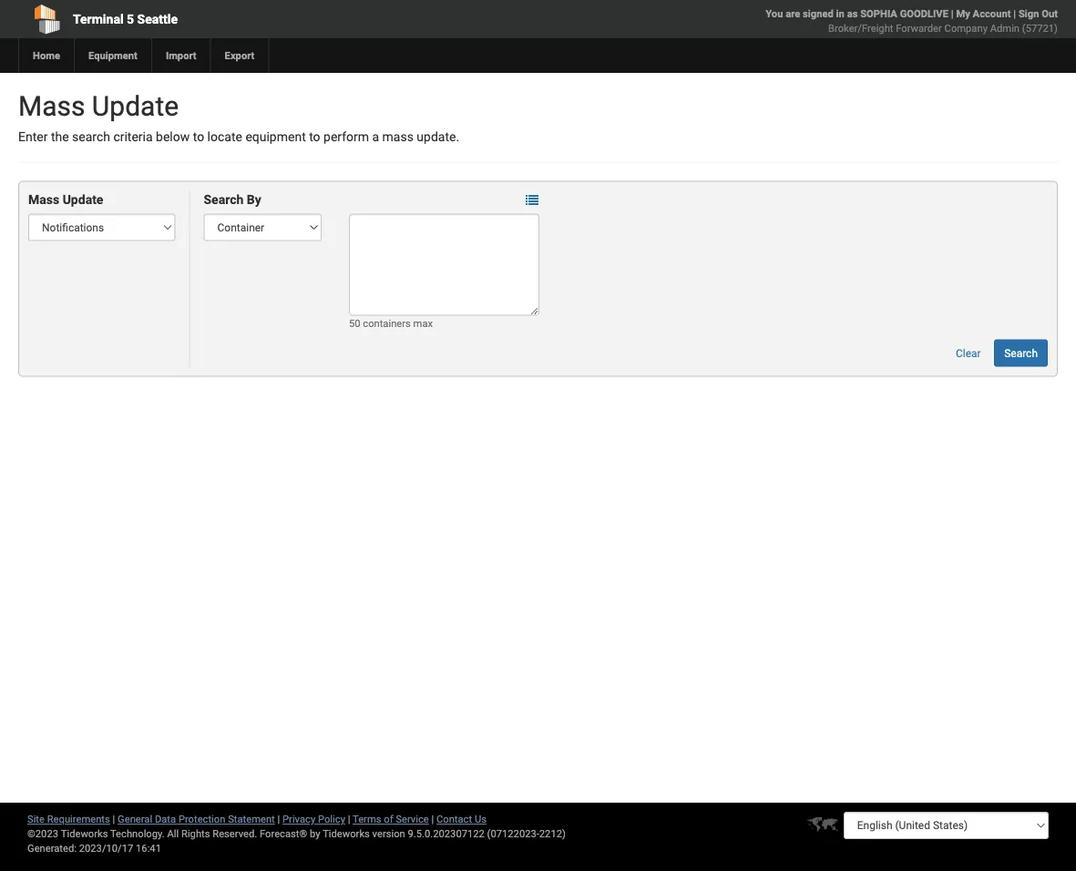 Task type: describe. For each thing, give the bounding box(es) containing it.
mass update enter the search criteria below to locate equipment to perform a mass update.
[[18, 90, 460, 145]]

privacy
[[283, 814, 316, 826]]

us
[[475, 814, 487, 826]]

| up tideworks
[[348, 814, 351, 826]]

terminal 5 seattle link
[[18, 0, 436, 38]]

contact
[[437, 814, 472, 826]]

export link
[[210, 38, 268, 73]]

import
[[166, 50, 197, 62]]

protection
[[179, 814, 226, 826]]

policy
[[318, 814, 346, 826]]

in
[[837, 8, 845, 20]]

mass for mass update enter the search criteria below to locate equipment to perform a mass update.
[[18, 90, 85, 122]]

equipment link
[[74, 38, 151, 73]]

| left the my
[[952, 8, 954, 20]]

clear
[[957, 347, 982, 360]]

signed
[[803, 8, 834, 20]]

enter
[[18, 129, 48, 145]]

company
[[945, 22, 988, 34]]

1 to from the left
[[193, 129, 204, 145]]

contact us link
[[437, 814, 487, 826]]

seattle
[[137, 11, 178, 26]]

forwarder
[[897, 22, 943, 34]]

mass update
[[28, 192, 103, 207]]

| left "sign"
[[1014, 8, 1017, 20]]

export
[[225, 50, 255, 62]]

site requirements | general data protection statement | privacy policy | terms of service | contact us ©2023 tideworks technology. all rights reserved. forecast® by tideworks version 9.5.0.202307122 (07122023-2212) generated: 2023/10/17 16:41
[[27, 814, 566, 855]]

home
[[33, 50, 60, 62]]

search button
[[995, 340, 1049, 367]]

equipment
[[88, 50, 138, 62]]

terms of service link
[[353, 814, 429, 826]]

general data protection statement link
[[118, 814, 275, 826]]

all
[[167, 828, 179, 840]]

by
[[310, 828, 321, 840]]

requirements
[[47, 814, 110, 826]]

a
[[373, 129, 379, 145]]

| up forecast®
[[278, 814, 280, 826]]

show list image
[[526, 194, 539, 207]]

goodlive
[[901, 8, 949, 20]]

©2023 tideworks
[[27, 828, 108, 840]]

search for search
[[1005, 347, 1039, 360]]

containers
[[363, 317, 411, 329]]

site
[[27, 814, 45, 826]]

my
[[957, 8, 971, 20]]

criteria
[[113, 129, 153, 145]]

update.
[[417, 129, 460, 145]]



Task type: vqa. For each thing, say whether or not it's contained in the screenshot.
an
no



Task type: locate. For each thing, give the bounding box(es) containing it.
1 vertical spatial search
[[1005, 347, 1039, 360]]

you
[[766, 8, 784, 20]]

service
[[396, 814, 429, 826]]

update up criteria
[[92, 90, 179, 122]]

by
[[247, 192, 261, 207]]

2 to from the left
[[309, 129, 321, 145]]

0 horizontal spatial search
[[204, 192, 244, 207]]

my account link
[[957, 8, 1012, 20]]

(07122023-
[[488, 828, 540, 840]]

search left by
[[204, 192, 244, 207]]

1 vertical spatial update
[[63, 192, 103, 207]]

0 vertical spatial update
[[92, 90, 179, 122]]

to
[[193, 129, 204, 145], [309, 129, 321, 145]]

home link
[[18, 38, 74, 73]]

1 horizontal spatial to
[[309, 129, 321, 145]]

None text field
[[349, 214, 540, 316]]

search by
[[204, 192, 261, 207]]

reserved.
[[213, 828, 257, 840]]

max
[[414, 317, 433, 329]]

the
[[51, 129, 69, 145]]

you are signed in as sophia goodlive | my account | sign out broker/freight forwarder company admin (57721)
[[766, 8, 1059, 34]]

mass inside mass update enter the search criteria below to locate equipment to perform a mass update.
[[18, 90, 85, 122]]

locate
[[208, 129, 242, 145]]

update for mass update
[[63, 192, 103, 207]]

import link
[[151, 38, 210, 73]]

mass down enter
[[28, 192, 59, 207]]

as
[[848, 8, 858, 20]]

mass
[[383, 129, 414, 145]]

1 horizontal spatial search
[[1005, 347, 1039, 360]]

50 containers max
[[349, 317, 433, 329]]

2023/10/17
[[79, 843, 133, 855]]

broker/freight
[[829, 22, 894, 34]]

| left general
[[113, 814, 115, 826]]

update
[[92, 90, 179, 122], [63, 192, 103, 207]]

equipment
[[246, 129, 306, 145]]

search for search by
[[204, 192, 244, 207]]

sign out link
[[1019, 8, 1059, 20]]

clear button
[[947, 340, 992, 367]]

|
[[952, 8, 954, 20], [1014, 8, 1017, 20], [113, 814, 115, 826], [278, 814, 280, 826], [348, 814, 351, 826], [432, 814, 434, 826]]

9.5.0.202307122
[[408, 828, 485, 840]]

generated:
[[27, 843, 77, 855]]

site requirements link
[[27, 814, 110, 826]]

tideworks
[[323, 828, 370, 840]]

search right clear
[[1005, 347, 1039, 360]]

forecast®
[[260, 828, 308, 840]]

terms
[[353, 814, 382, 826]]

mass for mass update
[[28, 192, 59, 207]]

search inside search button
[[1005, 347, 1039, 360]]

2212)
[[540, 828, 566, 840]]

sign
[[1019, 8, 1040, 20]]

50
[[349, 317, 361, 329]]

are
[[786, 8, 801, 20]]

search
[[204, 192, 244, 207], [1005, 347, 1039, 360]]

update inside mass update enter the search criteria below to locate equipment to perform a mass update.
[[92, 90, 179, 122]]

| up 9.5.0.202307122
[[432, 814, 434, 826]]

admin
[[991, 22, 1020, 34]]

16:41
[[136, 843, 161, 855]]

privacy policy link
[[283, 814, 346, 826]]

of
[[384, 814, 394, 826]]

rights
[[181, 828, 210, 840]]

update down "search"
[[63, 192, 103, 207]]

account
[[974, 8, 1012, 20]]

to right below
[[193, 129, 204, 145]]

(57721)
[[1023, 22, 1059, 34]]

update for mass update enter the search criteria below to locate equipment to perform a mass update.
[[92, 90, 179, 122]]

version
[[373, 828, 406, 840]]

perform
[[324, 129, 369, 145]]

general
[[118, 814, 152, 826]]

terminal
[[73, 11, 124, 26]]

mass up the
[[18, 90, 85, 122]]

0 vertical spatial mass
[[18, 90, 85, 122]]

statement
[[228, 814, 275, 826]]

to left perform
[[309, 129, 321, 145]]

0 horizontal spatial to
[[193, 129, 204, 145]]

out
[[1042, 8, 1059, 20]]

0 vertical spatial search
[[204, 192, 244, 207]]

mass
[[18, 90, 85, 122], [28, 192, 59, 207]]

5
[[127, 11, 134, 26]]

1 vertical spatial mass
[[28, 192, 59, 207]]

technology.
[[110, 828, 165, 840]]

below
[[156, 129, 190, 145]]

data
[[155, 814, 176, 826]]

search
[[72, 129, 110, 145]]

terminal 5 seattle
[[73, 11, 178, 26]]

sophia
[[861, 8, 898, 20]]



